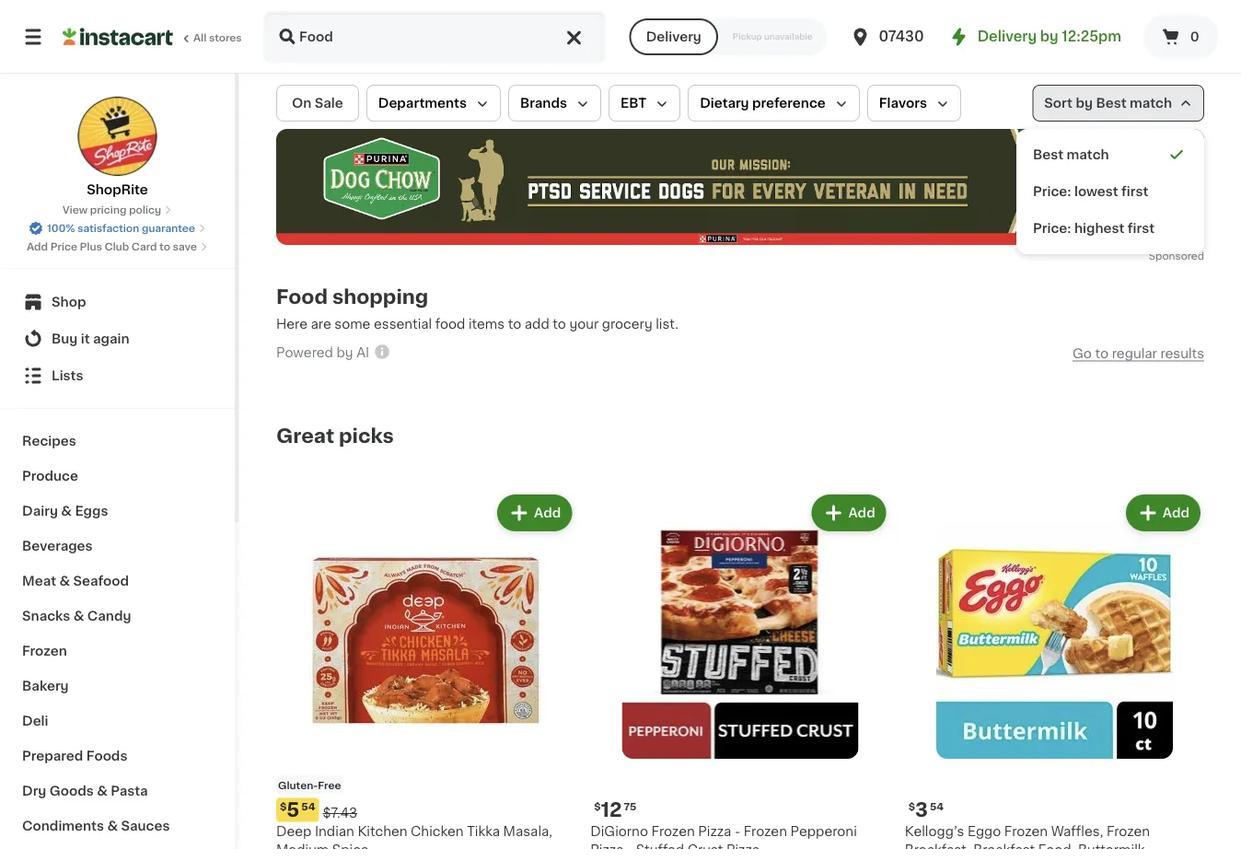 Task type: locate. For each thing, give the bounding box(es) containing it.
54 inside $ 3 54
[[930, 801, 944, 811]]

2 add button from the left
[[814, 496, 885, 530]]

add button for 12
[[814, 496, 885, 530]]

view pricing policy link
[[63, 203, 172, 217]]

1 vertical spatial price:
[[1033, 222, 1072, 235]]

0 horizontal spatial delivery
[[646, 30, 702, 43]]

0 horizontal spatial product group
[[276, 491, 576, 849]]

beverages
[[22, 540, 93, 553]]

here are some essential food items to add to your grocery list.
[[276, 318, 679, 331]]

stuffed
[[636, 843, 685, 849]]

brands button
[[508, 85, 601, 122]]

$ inside $ 3 54
[[909, 801, 915, 811]]

buy it again
[[52, 332, 130, 345]]

first for price: lowest first
[[1122, 185, 1149, 198]]

product group containing 5
[[276, 491, 576, 849]]

- down digiorno
[[627, 843, 633, 849]]

view
[[63, 205, 88, 215]]

digiorno frozen pizza - frozen pepperoni pizza - stuffed crust pizza
[[591, 825, 857, 849]]

kitchen
[[358, 825, 408, 838]]

price
[[50, 242, 77, 252]]

2 horizontal spatial $
[[909, 801, 915, 811]]

departments
[[378, 97, 467, 110]]

1 horizontal spatial match
[[1130, 97, 1172, 110]]

add inside 'link'
[[27, 242, 48, 252]]

1 vertical spatial best
[[1033, 148, 1064, 161]]

delivery
[[978, 30, 1037, 43], [646, 30, 702, 43]]

54 right the 5
[[301, 801, 315, 811]]

54 for 5
[[301, 801, 315, 811]]

54 right 3
[[930, 801, 944, 811]]

buy it again link
[[11, 321, 224, 357]]

highest
[[1075, 222, 1125, 235]]

by left "12:25pm"
[[1041, 30, 1059, 43]]

it
[[81, 332, 90, 345]]

& left sauces in the bottom left of the page
[[107, 820, 118, 833]]

shoprite link
[[77, 96, 158, 199]]

frozen link
[[11, 634, 224, 669]]

best up 'best match' option
[[1096, 97, 1127, 110]]

pizza up crust
[[698, 825, 732, 838]]

0 horizontal spatial add button
[[499, 496, 570, 530]]

3 $ from the left
[[909, 801, 915, 811]]

buttermilk
[[1078, 843, 1145, 849]]

1 horizontal spatial delivery
[[978, 30, 1037, 43]]

by for delivery
[[1041, 30, 1059, 43]]

sort
[[1045, 97, 1073, 110]]

0 vertical spatial match
[[1130, 97, 1172, 110]]

54 inside the '$ 5 54'
[[301, 801, 315, 811]]

go
[[1073, 347, 1092, 360]]

1 horizontal spatial best
[[1096, 97, 1127, 110]]

2 54 from the left
[[930, 801, 944, 811]]

0 vertical spatial -
[[735, 825, 741, 838]]

first up spo
[[1128, 222, 1155, 235]]

to inside add price plus club card to save 'link'
[[160, 242, 170, 252]]

3
[[915, 800, 928, 820]]

0 horizontal spatial match
[[1067, 148, 1109, 161]]

spo
[[1149, 251, 1169, 261]]

produce
[[22, 470, 78, 483]]

0 horizontal spatial $
[[280, 801, 287, 811]]

first
[[1122, 185, 1149, 198], [1128, 222, 1155, 235]]

dietary preference button
[[688, 85, 860, 122]]

0 vertical spatial best
[[1096, 97, 1127, 110]]

by
[[1041, 30, 1059, 43], [1076, 97, 1093, 110], [337, 346, 353, 359]]

& right meat
[[59, 575, 70, 588]]

1 horizontal spatial by
[[1041, 30, 1059, 43]]

2 horizontal spatial by
[[1076, 97, 1093, 110]]

pizza
[[698, 825, 732, 838], [591, 843, 624, 849], [727, 843, 760, 849]]

first inside price: lowest first option
[[1122, 185, 1149, 198]]

delivery by 12:25pm
[[978, 30, 1122, 43]]

by for powered
[[337, 346, 353, 359]]

& inside "link"
[[107, 820, 118, 833]]

0 vertical spatial by
[[1041, 30, 1059, 43]]

powered by ai link
[[276, 343, 392, 366]]

all stores
[[193, 33, 242, 43]]

$
[[280, 801, 287, 811], [594, 801, 601, 811], [909, 801, 915, 811]]

0 horizontal spatial 54
[[301, 801, 315, 811]]

first inside "price: highest first" option
[[1128, 222, 1155, 235]]

1 horizontal spatial -
[[735, 825, 741, 838]]

add for digiorno
[[849, 507, 876, 519]]

2 horizontal spatial product group
[[905, 491, 1205, 849]]

1 $ from the left
[[280, 801, 287, 811]]

best
[[1096, 97, 1127, 110], [1033, 148, 1064, 161]]

None search field
[[263, 11, 606, 63]]

1 horizontal spatial $
[[594, 801, 601, 811]]

1 54 from the left
[[301, 801, 315, 811]]

powered by ai
[[276, 346, 369, 359]]

by left ai
[[337, 346, 353, 359]]

2 price: from the top
[[1033, 222, 1072, 235]]

add
[[525, 318, 550, 331]]

& for meat
[[59, 575, 70, 588]]

delivery left "12:25pm"
[[978, 30, 1037, 43]]

1 horizontal spatial product group
[[591, 491, 890, 849]]

dietary preference
[[700, 97, 826, 110]]

1 horizontal spatial 54
[[930, 801, 944, 811]]

& left eggs
[[61, 505, 72, 518]]

1 vertical spatial first
[[1128, 222, 1155, 235]]

policy
[[129, 205, 161, 215]]

$ up kellogg's
[[909, 801, 915, 811]]

1 vertical spatial by
[[1076, 97, 1093, 110]]

- left pepperoni
[[735, 825, 741, 838]]

75
[[624, 801, 637, 811]]

items
[[469, 318, 505, 331]]

gluten-free
[[278, 780, 341, 790]]

match inside option
[[1067, 148, 1109, 161]]

preference
[[752, 97, 826, 110]]

3 product group from the left
[[905, 491, 1205, 849]]

2 vertical spatial by
[[337, 346, 353, 359]]

brands
[[520, 97, 567, 110]]

1 vertical spatial match
[[1067, 148, 1109, 161]]

to left the add
[[508, 318, 522, 331]]

price: lowest first option
[[1024, 173, 1197, 210]]

0
[[1191, 30, 1200, 43]]

0 horizontal spatial by
[[337, 346, 353, 359]]

-
[[735, 825, 741, 838], [627, 843, 633, 849]]

food,
[[1039, 843, 1075, 849]]

$7.43
[[323, 806, 357, 819]]

buy
[[52, 332, 78, 345]]

1 horizontal spatial add button
[[814, 496, 885, 530]]

results
[[1161, 347, 1205, 360]]

12:25pm
[[1062, 30, 1122, 43]]

spice
[[332, 843, 369, 849]]

snacks & candy link
[[11, 599, 224, 634]]

lists link
[[11, 357, 224, 394]]

add for deep
[[534, 507, 561, 519]]

& for condiments
[[107, 820, 118, 833]]

1 vertical spatial -
[[627, 843, 633, 849]]

pricing
[[90, 205, 127, 215]]

pasta
[[111, 785, 148, 798]]

price: inside price: lowest first option
[[1033, 185, 1072, 198]]

delivery up ebt dropdown button in the top of the page
[[646, 30, 702, 43]]

Search field
[[265, 13, 604, 61]]

beverages link
[[11, 529, 224, 564]]

by inside field
[[1076, 97, 1093, 110]]

price: left highest
[[1033, 222, 1072, 235]]

$5.54 original price: $7.43 element
[[276, 798, 576, 822]]

delivery inside button
[[646, 30, 702, 43]]

to down guarantee
[[160, 242, 170, 252]]

to right the add
[[553, 318, 566, 331]]

your
[[570, 318, 599, 331]]

0 vertical spatial first
[[1122, 185, 1149, 198]]

ebt button
[[609, 85, 681, 122]]

07430
[[879, 30, 924, 43]]

on
[[292, 97, 312, 110]]

& for snacks
[[73, 610, 84, 623]]

frozen left pepperoni
[[744, 825, 787, 838]]

2 horizontal spatial add button
[[1128, 496, 1199, 530]]

• sponsored: purina dog chow image
[[276, 129, 1205, 245]]

$ down gluten-
[[280, 801, 287, 811]]

to right the go
[[1096, 347, 1109, 360]]

eggs
[[75, 505, 108, 518]]

instacart logo image
[[63, 26, 173, 48]]

save
[[173, 242, 197, 252]]

food shopping
[[276, 287, 428, 306]]

3 add button from the left
[[1128, 496, 1199, 530]]

best match
[[1033, 148, 1109, 161]]

by right sort at right
[[1076, 97, 1093, 110]]

product group
[[276, 491, 576, 849], [591, 491, 890, 849], [905, 491, 1205, 849]]

$ 5 54
[[280, 800, 315, 820]]

price: down best match
[[1033, 185, 1072, 198]]

100% satisfaction guarantee button
[[29, 217, 206, 236]]

satisfaction
[[78, 223, 139, 233]]

2 $ from the left
[[594, 801, 601, 811]]

deep indian kitchen chicken tikka masala, medium spice
[[276, 825, 553, 849]]

best down sort at right
[[1033, 148, 1064, 161]]

to
[[160, 242, 170, 252], [508, 318, 522, 331], [553, 318, 566, 331], [1096, 347, 1109, 360]]

all
[[193, 33, 207, 43]]

match inside field
[[1130, 97, 1172, 110]]

match up 'best match' option
[[1130, 97, 1172, 110]]

breakfast,
[[905, 843, 970, 849]]

prepared foods
[[22, 750, 127, 763]]

$ left 75
[[594, 801, 601, 811]]

1 product group from the left
[[276, 491, 576, 849]]

first right lowest
[[1122, 185, 1149, 198]]

& left the candy
[[73, 610, 84, 623]]

0 horizontal spatial best
[[1033, 148, 1064, 161]]

$ inside the '$ 5 54'
[[280, 801, 287, 811]]

$ for 3
[[909, 801, 915, 811]]

match up price: lowest first
[[1067, 148, 1109, 161]]

price: inside "price: highest first" option
[[1033, 222, 1072, 235]]

produce link
[[11, 459, 224, 494]]

snacks
[[22, 610, 70, 623]]

$ inside $ 12 75
[[594, 801, 601, 811]]

bakery
[[22, 680, 69, 693]]

2 product group from the left
[[591, 491, 890, 849]]

0 vertical spatial price:
[[1033, 185, 1072, 198]]

seafood
[[73, 575, 129, 588]]

1 price: from the top
[[1033, 185, 1072, 198]]

again
[[93, 332, 130, 345]]

free
[[318, 780, 341, 790]]



Task type: describe. For each thing, give the bounding box(es) containing it.
frozen up stuffed
[[652, 825, 695, 838]]

lowest
[[1075, 185, 1119, 198]]

goods
[[49, 785, 94, 798]]

frozen up breakfast
[[1005, 825, 1048, 838]]

all stores link
[[63, 11, 243, 63]]

essential
[[374, 318, 432, 331]]

product group containing 12
[[591, 491, 890, 849]]

100%
[[47, 223, 75, 233]]

digiorno
[[591, 825, 648, 838]]

service type group
[[630, 18, 828, 55]]

grocery
[[602, 318, 653, 331]]

go to regular results
[[1073, 347, 1205, 360]]

great
[[276, 426, 334, 445]]

meat & seafood
[[22, 575, 129, 588]]

pizza right crust
[[727, 843, 760, 849]]

delivery button
[[630, 18, 718, 55]]

shoprite logo image
[[77, 96, 158, 177]]

condiments & sauces link
[[11, 809, 224, 844]]

price: highest first
[[1033, 222, 1155, 235]]

crust
[[688, 843, 723, 849]]

dairy
[[22, 505, 58, 518]]

bakery link
[[11, 669, 224, 704]]

food
[[435, 318, 465, 331]]

12
[[601, 800, 622, 820]]

on sale button
[[276, 85, 359, 122]]

dietary
[[700, 97, 749, 110]]

indian
[[315, 825, 354, 838]]

Best match Sort by field
[[1033, 85, 1205, 122]]

departments button
[[366, 85, 501, 122]]

product group containing 3
[[905, 491, 1205, 849]]

kellogg's eggo frozen waffles, frozen breakfast, breakfast food, buttermilk
[[905, 825, 1150, 849]]

pizza down digiorno
[[591, 843, 624, 849]]

by for sort
[[1076, 97, 1093, 110]]

recipes link
[[11, 424, 224, 459]]

deli link
[[11, 704, 224, 739]]

condiments & sauces
[[22, 820, 170, 833]]

tikka
[[467, 825, 500, 838]]

best match option
[[1024, 136, 1197, 173]]

price: for price: lowest first
[[1033, 185, 1072, 198]]

$ for 5
[[280, 801, 287, 811]]

shop link
[[11, 284, 224, 321]]

shoprite
[[87, 183, 148, 196]]

deep
[[276, 825, 312, 838]]

& for dairy
[[61, 505, 72, 518]]

add button for 3
[[1128, 496, 1199, 530]]

breakfast
[[974, 843, 1035, 849]]

food
[[276, 287, 328, 306]]

07430 button
[[850, 11, 960, 63]]

list.
[[656, 318, 679, 331]]

waffles,
[[1051, 825, 1104, 838]]

flavors button
[[867, 85, 961, 122]]

delivery for delivery
[[646, 30, 702, 43]]

candy
[[87, 610, 131, 623]]

add price plus club card to save
[[27, 242, 197, 252]]

dairy & eggs
[[22, 505, 108, 518]]

prepared
[[22, 750, 83, 763]]

frozen up bakery
[[22, 645, 67, 658]]

plus
[[80, 242, 102, 252]]

dry
[[22, 785, 46, 798]]

$ for 12
[[594, 801, 601, 811]]

on sale
[[292, 97, 343, 110]]

flavors
[[879, 97, 927, 110]]

prepared foods link
[[11, 739, 224, 774]]

meat
[[22, 575, 56, 588]]

price: highest first option
[[1024, 210, 1197, 247]]

dry goods & pasta
[[22, 785, 148, 798]]

first for price: highest first
[[1128, 222, 1155, 235]]

price: lowest first
[[1033, 185, 1149, 198]]

kellogg's
[[905, 825, 965, 838]]

go to regular results button
[[1073, 346, 1205, 361]]

0 horizontal spatial -
[[627, 843, 633, 849]]

sort by best match
[[1045, 97, 1172, 110]]

& left the pasta
[[97, 785, 108, 798]]

meat & seafood link
[[11, 564, 224, 599]]

add for kellogg's
[[1163, 507, 1190, 519]]

club
[[105, 242, 129, 252]]

5
[[287, 800, 300, 820]]

54 for 3
[[930, 801, 944, 811]]

to inside go to regular results 'button'
[[1096, 347, 1109, 360]]

frozen up buttermilk
[[1107, 825, 1150, 838]]

price: for price: highest first
[[1033, 222, 1072, 235]]

stores
[[209, 33, 242, 43]]

chicken
[[411, 825, 464, 838]]

recipes
[[22, 435, 76, 448]]

are
[[311, 318, 331, 331]]

best inside field
[[1096, 97, 1127, 110]]

best inside option
[[1033, 148, 1064, 161]]

picks
[[339, 426, 394, 445]]

sort by list box
[[1017, 129, 1205, 254]]

medium
[[276, 843, 329, 849]]

$ 12 75
[[594, 800, 637, 820]]

0 button
[[1144, 15, 1219, 59]]

gluten-
[[278, 780, 318, 790]]

shop
[[52, 296, 86, 309]]

100% satisfaction guarantee
[[47, 223, 195, 233]]

foods
[[86, 750, 127, 763]]

add price plus club card to save link
[[27, 239, 208, 254]]

1 add button from the left
[[499, 496, 570, 530]]

delivery for delivery by 12:25pm
[[978, 30, 1037, 43]]



Task type: vqa. For each thing, say whether or not it's contained in the screenshot.
left 54
yes



